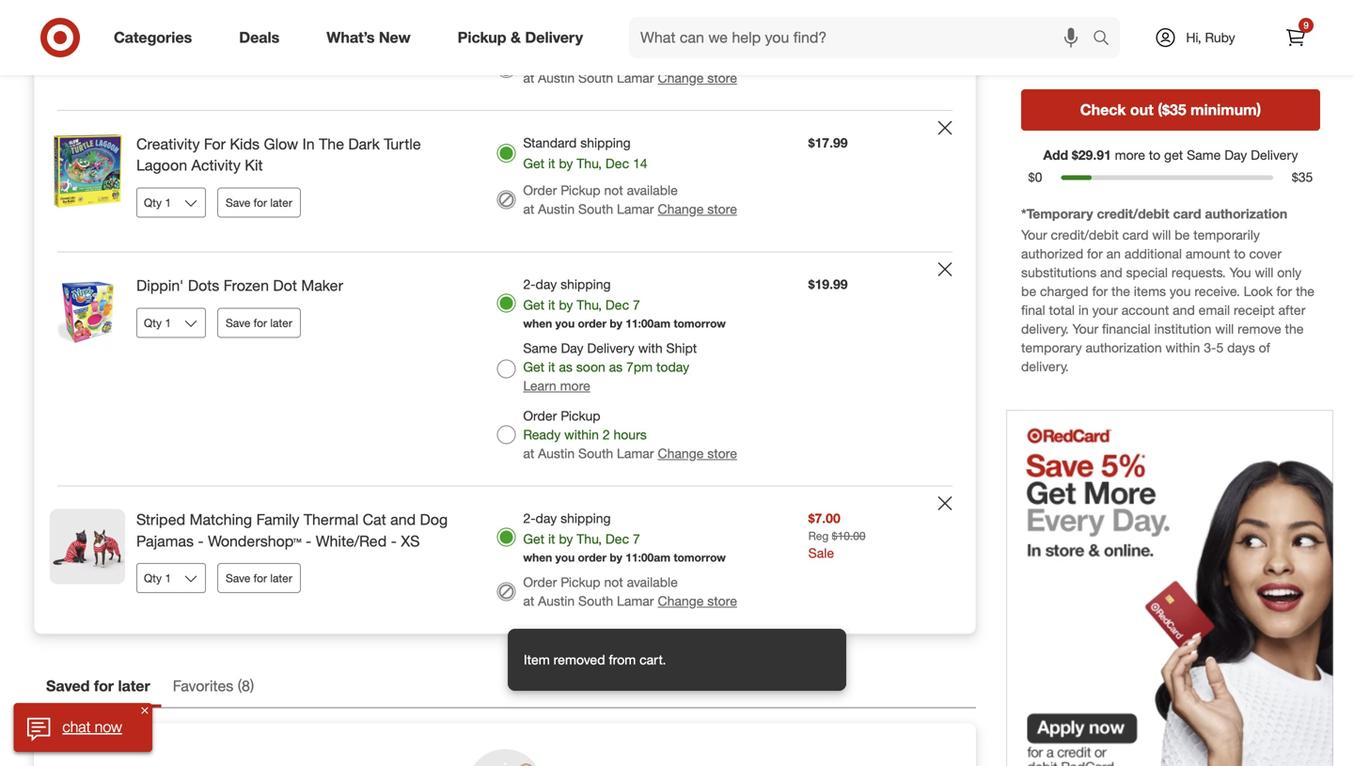 Task type: describe. For each thing, give the bounding box(es) containing it.
save for frozen
[[226, 316, 251, 330]]

standard
[[523, 134, 577, 151]]

the down after
[[1286, 321, 1305, 338]]

*temporary credit/debit card authorization your credit/debit card will be temporarily authorized for an additional amount to cover substitutions and special requests. you will only be charged for the items you receive. look for the final total in your account and email receipt after delivery. your financial institution will remove the temporary authorization within 3-5 days of delivery.
[[1022, 206, 1315, 375]]

8
[[242, 677, 250, 696]]

3-
[[1205, 340, 1217, 356]]

cart item ready to fulfill group containing dippin' dots frozen dot maker
[[35, 253, 976, 486]]

change store button for 2-day shipping
[[658, 592, 738, 611]]

days
[[1228, 340, 1256, 356]]

later for thermal
[[270, 572, 292, 586]]

the
[[319, 135, 344, 153]]

2
[[603, 427, 610, 443]]

special
[[1127, 265, 1169, 281]]

shipping inside standard shipping get it by thu, dec 14
[[581, 134, 631, 151]]

in
[[1079, 302, 1089, 319]]

4 south from the top
[[579, 593, 614, 610]]

5
[[1217, 340, 1224, 356]]

dark
[[349, 135, 380, 153]]

sale
[[809, 545, 835, 562]]

turtle
[[384, 135, 421, 153]]

charged
[[1041, 283, 1089, 300]]

day inside same day delivery with shipt get it as soon as 7pm today learn more
[[561, 340, 584, 357]]

add button
[[1292, 32, 1321, 56]]

1 vertical spatial will
[[1256, 265, 1274, 281]]

frozen
[[224, 277, 269, 295]]

promo
[[1067, 35, 1111, 53]]

shipt
[[667, 340, 697, 357]]

thu, for striped matching family thermal cat and dog pajamas - wondershop™ - white/red - xs
[[577, 531, 602, 548]]

deals
[[239, 28, 280, 47]]

2 change from the top
[[658, 201, 704, 217]]

you
[[1230, 265, 1252, 281]]

standard shipping get it by thu, dec 14
[[523, 134, 648, 172]]

it inside "get it as soon as 7pm today learn more"
[[549, 2, 556, 18]]

delivery for same day delivery with shipt get it as soon as 7pm today learn more
[[588, 340, 635, 357]]

starting of progress bar: $0 element
[[1023, 168, 1049, 187]]

2 delivery. from the top
[[1022, 359, 1069, 375]]

cart item ready to fulfill group containing creativity for kids glow in the dark turtle lagoon activity kit
[[35, 111, 976, 252]]

striped matching family thermal cat and dog pajamas - wondershop™ - white/red - xs link
[[136, 509, 467, 552]]

35
[[1299, 169, 1314, 186]]

2 learn more button from the top
[[523, 377, 591, 396]]

wondershop™
[[208, 532, 302, 551]]

2-day shipping get it by thu, dec 7 when you order by 11:00am tomorrow for dippin' dots frozen dot maker
[[523, 276, 726, 331]]

get inside "get it as soon as 7pm today learn more"
[[523, 2, 545, 18]]

check out ($35 minimum) button
[[1022, 89, 1321, 131]]

end of progress bar: $35 element
[[1287, 168, 1320, 187]]

for
[[204, 135, 226, 153]]

pickup & delivery
[[458, 28, 583, 47]]

more inside "get it as soon as 7pm today learn more"
[[560, 21, 591, 37]]

dog
[[420, 511, 448, 529]]

chat
[[62, 719, 91, 737]]

check out ($35 minimum)
[[1081, 100, 1262, 119]]

tomorrow for dippin' dots frozen dot maker
[[674, 316, 726, 331]]

only
[[1278, 265, 1302, 281]]

order pickup ready within 2 hours at austin south lamar change store
[[523, 408, 738, 462]]

3 get from the top
[[523, 297, 545, 313]]

today inside same day delivery with shipt get it as soon as 7pm today learn more
[[657, 359, 690, 375]]

dippin'
[[136, 277, 184, 295]]

as up ready
[[559, 359, 573, 375]]

now
[[95, 719, 122, 737]]

2 vertical spatial will
[[1216, 321, 1235, 338]]

after
[[1279, 302, 1306, 319]]

0 horizontal spatial be
[[1022, 283, 1037, 300]]

1 vertical spatial delivery
[[1252, 147, 1299, 163]]

not for creativity for kids glow in the dark turtle lagoon activity kit
[[605, 182, 624, 199]]

total
[[1050, 302, 1075, 319]]

1 learn more button from the top
[[523, 20, 591, 38]]

lamar inside order pickup ready within 2 hours at austin south lamar change store
[[617, 445, 654, 462]]

xs
[[401, 532, 420, 551]]

save for kids
[[226, 196, 251, 210]]

9
[[1304, 19, 1310, 31]]

Store pickup radio
[[497, 426, 516, 445]]

receipt
[[1235, 302, 1276, 319]]

authorized
[[1022, 246, 1084, 262]]

you for dippin' dots frozen dot maker
[[556, 316, 575, 331]]

thermal
[[304, 511, 359, 529]]

striped matching family thermal cat and dog pajamas - wondershop&#8482; - white/red - xs image
[[50, 509, 125, 585]]

austin inside not available at austin south lamar change store
[[538, 69, 575, 86]]

chat now button
[[14, 704, 152, 753]]

$ 35
[[1293, 169, 1314, 186]]

1 horizontal spatial your
[[1073, 321, 1099, 338]]

get inside standard shipping get it by thu, dec 14
[[523, 155, 545, 172]]

white/red
[[316, 532, 387, 551]]

day for striped matching family thermal cat and dog pajamas - wondershop™ - white/red - xs
[[536, 510, 557, 527]]

4 change from the top
[[658, 593, 704, 610]]

5 get from the top
[[523, 531, 545, 548]]

austin inside order pickup ready within 2 hours at austin south lamar change store
[[538, 445, 575, 462]]

7pm inside same day delivery with shipt get it as soon as 7pm today learn more
[[627, 359, 653, 375]]

what's new
[[327, 28, 411, 47]]

as up not available at austin south lamar change store
[[609, 2, 623, 18]]

family
[[256, 511, 300, 529]]

add for add
[[1293, 35, 1320, 53]]

creativity for kids glow in the dark turtle lagoon activity kit
[[136, 135, 421, 175]]

0 vertical spatial authorization
[[1206, 206, 1288, 222]]

1 delivery. from the top
[[1022, 321, 1069, 338]]

$ for 35
[[1293, 169, 1299, 186]]

later for glow
[[270, 196, 292, 210]]

get
[[1165, 147, 1184, 163]]

temporary
[[1022, 340, 1083, 356]]

$7.00
[[809, 510, 841, 527]]

hi, ruby
[[1187, 29, 1236, 46]]

for up your
[[1093, 283, 1109, 300]]

1 vertical spatial more
[[1116, 147, 1146, 163]]

of
[[1260, 340, 1271, 356]]

dippin' dots frozen dot maker link
[[136, 275, 467, 297]]

available for striped matching family thermal cat and dog pajamas - wondershop™ - white/red - xs
[[627, 574, 678, 591]]

0 vertical spatial will
[[1153, 227, 1172, 243]]

available inside not available at austin south lamar change store
[[627, 51, 678, 67]]

account
[[1122, 302, 1170, 319]]

south inside not available at austin south lamar change store
[[579, 69, 614, 86]]

matching
[[190, 511, 252, 529]]

kit
[[245, 156, 263, 175]]

items
[[1135, 283, 1167, 300]]

what's new link
[[311, 17, 434, 58]]

7pm inside "get it as soon as 7pm today learn more"
[[627, 2, 653, 18]]

substitutions
[[1022, 265, 1097, 281]]

2 lamar from the top
[[617, 201, 654, 217]]

when for striped matching family thermal cat and dog pajamas - wondershop™ - white/red - xs
[[523, 551, 553, 565]]

dots
[[188, 277, 220, 295]]

categories link
[[98, 17, 216, 58]]

institution
[[1155, 321, 1212, 338]]

1 horizontal spatial and
[[1101, 265, 1123, 281]]

promo code
[[1067, 35, 1150, 53]]

not available radio
[[497, 191, 516, 209]]

11:00am for dippin' dots frozen dot maker
[[626, 316, 671, 331]]

additional
[[1125, 246, 1183, 262]]

by inside standard shipping get it by thu, dec 14
[[559, 155, 573, 172]]

order for creativity for kids glow in the dark turtle lagoon activity kit
[[523, 182, 557, 199]]

7 for dippin' dots frozen dot maker
[[633, 297, 641, 313]]

minimum)
[[1191, 100, 1262, 119]]

code
[[1116, 35, 1150, 53]]

2 - from the left
[[306, 532, 312, 551]]

order for striped matching family thermal cat and dog pajamas - wondershop™ - white/red - xs
[[578, 551, 607, 565]]

pickup inside order pickup ready within 2 hours at austin south lamar change store
[[561, 408, 601, 424]]

saved for later
[[46, 677, 150, 696]]

maker
[[301, 277, 343, 295]]

remove
[[1238, 321, 1282, 338]]

$7.00 reg $10.00 sale
[[809, 510, 866, 562]]

thu, for dippin' dots frozen dot maker
[[577, 297, 602, 313]]

add $29.91 more to get same day delivery
[[1044, 147, 1299, 163]]

not available radio for not available at austin south lamar change store
[[497, 59, 516, 78]]

new
[[379, 28, 411, 47]]

out
[[1131, 100, 1154, 119]]

3 change store button from the top
[[658, 445, 738, 463]]

reg
[[809, 529, 829, 543]]

0
[[1036, 169, 1043, 186]]

change inside not available at austin south lamar change store
[[658, 69, 704, 86]]

5 it from the top
[[549, 531, 556, 548]]

add for add $29.91 more to get same day delivery
[[1044, 147, 1069, 163]]



Task type: locate. For each thing, give the bounding box(es) containing it.
3 not from the top
[[605, 574, 624, 591]]

for left the an
[[1088, 246, 1103, 262]]

1 tomorrow from the top
[[674, 316, 726, 331]]

will up 5
[[1216, 321, 1235, 338]]

dec for dippin' dots frozen dot maker
[[606, 297, 630, 313]]

2- for dippin' dots frozen dot maker
[[523, 276, 536, 293]]

2 7pm from the top
[[627, 359, 653, 375]]

0 vertical spatial delivery.
[[1022, 321, 1069, 338]]

0 vertical spatial save for later
[[226, 196, 292, 210]]

4 cart item ready to fulfill group from the top
[[35, 487, 976, 634]]

2 learn from the top
[[523, 378, 557, 394]]

tomorrow for striped matching family thermal cat and dog pajamas - wondershop™ - white/red - xs
[[674, 551, 726, 565]]

1 vertical spatial delivery.
[[1022, 359, 1069, 375]]

2- for striped matching family thermal cat and dog pajamas - wondershop™ - white/red - xs
[[523, 510, 536, 527]]

None radio
[[497, 3, 516, 21], [497, 294, 516, 313], [497, 3, 516, 21], [497, 294, 516, 313]]

1 save for later from the top
[[226, 196, 292, 210]]

1 store from the top
[[708, 69, 738, 86]]

save down dippin' dots frozen dot maker on the left of page
[[226, 316, 251, 330]]

0 horizontal spatial authorization
[[1086, 340, 1163, 356]]

later down "dot"
[[270, 316, 292, 330]]

11:00am
[[626, 316, 671, 331], [626, 551, 671, 565]]

2 save from the top
[[226, 316, 251, 330]]

0 vertical spatial be
[[1175, 227, 1191, 243]]

item removed from cart.
[[524, 652, 667, 669], [524, 652, 667, 669]]

11:00am for striped matching family thermal cat and dog pajamas - wondershop™ - white/red - xs
[[626, 551, 671, 565]]

today inside "get it as soon as 7pm today learn more"
[[657, 2, 690, 18]]

7 for striped matching family thermal cat and dog pajamas - wondershop™ - white/red - xs
[[633, 531, 641, 548]]

3 lamar from the top
[[617, 445, 654, 462]]

$ inside "end of progress bar: $35" element
[[1293, 169, 1299, 186]]

delivery up '$ 35'
[[1252, 147, 1299, 163]]

available
[[627, 51, 678, 67], [627, 182, 678, 199], [627, 574, 678, 591]]

What can we help you find? suggestions appear below search field
[[630, 17, 1098, 58]]

save for later button for frozen
[[217, 308, 301, 338]]

0 vertical spatial card
[[1174, 206, 1202, 222]]

2 save for later button from the top
[[217, 308, 301, 338]]

more up ready
[[560, 378, 591, 394]]

save for later button down frozen
[[217, 308, 301, 338]]

2 not available radio from the top
[[497, 583, 516, 602]]

1 vertical spatial day
[[536, 510, 557, 527]]

for down kit
[[254, 196, 267, 210]]

1 horizontal spatial within
[[1166, 340, 1201, 356]]

1 vertical spatial within
[[565, 427, 599, 443]]

learn more button up ready
[[523, 377, 591, 396]]

not
[[605, 51, 624, 67], [605, 182, 624, 199], [605, 574, 624, 591]]

($35
[[1159, 100, 1187, 119]]

card up the 'additional'
[[1123, 227, 1149, 243]]

the up after
[[1297, 283, 1315, 300]]

0 vertical spatial same
[[1188, 147, 1222, 163]]

1 vertical spatial save
[[226, 316, 251, 330]]

and
[[1101, 265, 1123, 281], [1174, 302, 1196, 319], [391, 511, 416, 529]]

2 south from the top
[[579, 201, 614, 217]]

shipping up same day delivery with shipt get it as soon as 7pm today learn more
[[561, 276, 611, 293]]

cart item ready to fulfill group containing get it as soon as 7pm today
[[35, 0, 976, 110]]

store inside not available at austin south lamar change store
[[708, 69, 738, 86]]

delivery left with
[[588, 340, 635, 357]]

delivery. down the temporary
[[1022, 359, 1069, 375]]

learn up ready
[[523, 378, 557, 394]]

as up the 2
[[609, 359, 623, 375]]

to inside *temporary credit/debit card authorization your credit/debit card will be temporarily authorized for an additional amount to cover substitutions and special requests. you will only be charged for the items you receive. look for the final total in your account and email receipt after delivery. your financial institution will remove the temporary authorization within 3-5 days of delivery.
[[1235, 246, 1246, 262]]

save for later down kit
[[226, 196, 292, 210]]

0 vertical spatial credit/debit
[[1098, 206, 1170, 222]]

soon up not available at austin south lamar change store
[[577, 2, 606, 18]]

final
[[1022, 302, 1046, 319]]

learn right "&"
[[523, 21, 557, 37]]

learn more button right "&"
[[523, 20, 591, 38]]

order pickup not available at austin south lamar change store
[[523, 182, 738, 217], [523, 574, 738, 610]]

3 it from the top
[[549, 297, 556, 313]]

3 cart item ready to fulfill group from the top
[[35, 253, 976, 486]]

available for creativity for kids glow in the dark turtle lagoon activity kit
[[627, 182, 678, 199]]

3 store from the top
[[708, 445, 738, 462]]

favorites ( 8 )
[[173, 677, 254, 696]]

within down institution
[[1166, 340, 1201, 356]]

2 7 from the top
[[633, 531, 641, 548]]

(
[[238, 677, 242, 696]]

0 vertical spatial order
[[578, 316, 607, 331]]

0 horizontal spatial within
[[565, 427, 599, 443]]

✕ button
[[137, 704, 152, 719]]

search button
[[1085, 17, 1130, 62]]

2 get from the top
[[523, 155, 545, 172]]

4 at from the top
[[523, 593, 535, 610]]

0 vertical spatial not available radio
[[497, 59, 516, 78]]

will down cover
[[1256, 265, 1274, 281]]

1 vertical spatial dec
[[606, 297, 630, 313]]

1 vertical spatial 2-
[[523, 510, 536, 527]]

1 not from the top
[[605, 51, 624, 67]]

learn
[[523, 21, 557, 37], [523, 378, 557, 394]]

2 horizontal spatial delivery
[[1252, 147, 1299, 163]]

0 vertical spatial shipping
[[581, 134, 631, 151]]

it inside same day delivery with shipt get it as soon as 7pm today learn more
[[549, 359, 556, 375]]

learn inside "get it as soon as 7pm today learn more"
[[523, 21, 557, 37]]

change inside order pickup ready within 2 hours at austin south lamar change store
[[658, 445, 704, 462]]

item
[[524, 652, 550, 669], [524, 652, 550, 669]]

more right "&"
[[560, 21, 591, 37]]

0 vertical spatial soon
[[577, 2, 606, 18]]

0 horizontal spatial add
[[1044, 147, 1069, 163]]

4 get from the top
[[523, 359, 545, 375]]

1 vertical spatial credit/debit
[[1052, 227, 1119, 243]]

0 vertical spatial 2-day shipping get it by thu, dec 7 when you order by 11:00am tomorrow
[[523, 276, 726, 331]]

1 vertical spatial to
[[1235, 246, 1246, 262]]

2 store from the top
[[708, 201, 738, 217]]

2 vertical spatial save for later
[[226, 572, 292, 586]]

2 vertical spatial delivery
[[588, 340, 635, 357]]

glow
[[264, 135, 298, 153]]

2 thu, from the top
[[577, 297, 602, 313]]

2 vertical spatial shipping
[[561, 510, 611, 527]]

1 vertical spatial order pickup not available at austin south lamar change store
[[523, 574, 738, 610]]

your
[[1022, 227, 1048, 243], [1073, 321, 1099, 338]]

pickup
[[458, 28, 507, 47], [561, 182, 601, 199], [561, 408, 601, 424], [561, 574, 601, 591]]

0 vertical spatial save for later button
[[217, 188, 301, 218]]

save for later button down kit
[[217, 188, 301, 218]]

dippin' dots frozen dot maker
[[136, 277, 343, 295]]

0 vertical spatial within
[[1166, 340, 1201, 356]]

2 order from the top
[[523, 408, 557, 424]]

creativity
[[136, 135, 200, 153]]

today up not available at austin south lamar change store
[[657, 2, 690, 18]]

for down frozen
[[254, 316, 267, 330]]

3 save for later from the top
[[226, 572, 292, 586]]

day for dippin' dots frozen dot maker
[[536, 276, 557, 293]]

0 vertical spatial today
[[657, 2, 690, 18]]

None radio
[[497, 144, 516, 163], [497, 360, 516, 379], [497, 528, 516, 547], [497, 144, 516, 163], [497, 360, 516, 379], [497, 528, 516, 547]]

1 vertical spatial same
[[523, 340, 558, 357]]

2 austin from the top
[[538, 201, 575, 217]]

add inside add button
[[1293, 35, 1320, 53]]

2-
[[523, 276, 536, 293], [523, 510, 536, 527]]

more inside same day delivery with shipt get it as soon as 7pm today learn more
[[560, 378, 591, 394]]

not for striped matching family thermal cat and dog pajamas - wondershop™ - white/red - xs
[[605, 574, 624, 591]]

0 horizontal spatial $
[[1029, 169, 1036, 186]]

2 horizontal spatial and
[[1174, 302, 1196, 319]]

same up ready
[[523, 340, 558, 357]]

lagoon
[[136, 156, 187, 175]]

today down shipt
[[657, 359, 690, 375]]

shipping
[[581, 134, 631, 151], [561, 276, 611, 293], [561, 510, 611, 527]]

4 lamar from the top
[[617, 593, 654, 610]]

will up the 'additional'
[[1153, 227, 1172, 243]]

3 south from the top
[[579, 445, 614, 462]]

1 vertical spatial 7
[[633, 531, 641, 548]]

1 2-day shipping get it by thu, dec 7 when you order by 11:00am tomorrow from the top
[[523, 276, 726, 331]]

1 vertical spatial order
[[578, 551, 607, 565]]

activity
[[192, 156, 241, 175]]

at inside order pickup ready within 2 hours at austin south lamar change store
[[523, 445, 535, 462]]

1 save from the top
[[226, 196, 251, 210]]

amount
[[1186, 246, 1231, 262]]

later down creativity for kids glow in the dark turtle lagoon activity kit
[[270, 196, 292, 210]]

1 day from the top
[[536, 276, 557, 293]]

what's
[[327, 28, 375, 47]]

1 7pm from the top
[[627, 2, 653, 18]]

and inside striped matching family thermal cat and dog pajamas - wondershop™ - white/red - xs
[[391, 511, 416, 529]]

0 vertical spatial add
[[1293, 35, 1320, 53]]

south inside order pickup ready within 2 hours at austin south lamar change store
[[579, 445, 614, 462]]

1 vertical spatial tomorrow
[[674, 551, 726, 565]]

2 vertical spatial you
[[556, 551, 575, 565]]

save for later button
[[217, 188, 301, 218], [217, 308, 301, 338], [217, 564, 301, 594]]

1 $ from the left
[[1029, 169, 1036, 186]]

1 - from the left
[[198, 532, 204, 551]]

later
[[270, 196, 292, 210], [270, 316, 292, 330], [270, 572, 292, 586], [118, 677, 150, 696]]

pickup & delivery link
[[442, 17, 607, 58]]

email
[[1199, 302, 1231, 319]]

soon up the 2
[[577, 359, 606, 375]]

2 cart item ready to fulfill group from the top
[[35, 111, 976, 252]]

2 not from the top
[[605, 182, 624, 199]]

your down in
[[1073, 321, 1099, 338]]

when for dippin' dots frozen dot maker
[[523, 316, 553, 331]]

delivery right "&"
[[525, 28, 583, 47]]

0 vertical spatial day
[[536, 276, 557, 293]]

within inside order pickup ready within 2 hours at austin south lamar change store
[[565, 427, 599, 443]]

0 horizontal spatial card
[[1123, 227, 1149, 243]]

look
[[1245, 283, 1274, 300]]

and up xs
[[391, 511, 416, 529]]

0 vertical spatial order
[[523, 182, 557, 199]]

3 thu, from the top
[[577, 531, 602, 548]]

shipping for dippin' dots frozen dot maker
[[561, 276, 611, 293]]

save for later button for kids
[[217, 188, 301, 218]]

1 vertical spatial shipping
[[561, 276, 611, 293]]

2 day from the top
[[536, 510, 557, 527]]

save
[[226, 196, 251, 210], [226, 316, 251, 330], [226, 572, 251, 586]]

same
[[1188, 147, 1222, 163], [523, 340, 558, 357]]

1 horizontal spatial day
[[1225, 147, 1248, 163]]

save for later for kids
[[226, 196, 292, 210]]

0 horizontal spatial -
[[198, 532, 204, 551]]

1 vertical spatial order
[[523, 408, 557, 424]]

$ inside starting of progress bar: $0 "element"
[[1029, 169, 1036, 186]]

be up final
[[1022, 283, 1037, 300]]

more right $29.91
[[1116, 147, 1146, 163]]

not available radio
[[497, 59, 516, 78], [497, 583, 516, 602]]

2 vertical spatial dec
[[606, 531, 630, 548]]

0 horizontal spatial your
[[1022, 227, 1048, 243]]

for
[[254, 196, 267, 210], [1088, 246, 1103, 262], [1093, 283, 1109, 300], [1277, 283, 1293, 300], [254, 316, 267, 330], [254, 572, 267, 586], [94, 677, 114, 696]]

1 at from the top
[[523, 69, 535, 86]]

1 vertical spatial and
[[1174, 302, 1196, 319]]

1 vertical spatial add
[[1044, 147, 1069, 163]]

save for later button for family
[[217, 564, 301, 594]]

order pickup not available at austin south lamar change store for creativity for kids glow in the dark turtle lagoon activity kit
[[523, 182, 738, 217]]

be up the amount
[[1175, 227, 1191, 243]]

not available at austin south lamar change store
[[523, 51, 738, 86]]

soon inside "get it as soon as 7pm today learn more"
[[577, 2, 606, 18]]

3 dec from the top
[[606, 531, 630, 548]]

3 save for later button from the top
[[217, 564, 301, 594]]

same day delivery with shipt get it as soon as 7pm today learn more
[[523, 340, 697, 394]]

add up starting of progress bar: $0 "element"
[[1044, 147, 1069, 163]]

2 order pickup not available at austin south lamar change store from the top
[[523, 574, 738, 610]]

later down wondershop™
[[270, 572, 292, 586]]

thu, inside standard shipping get it by thu, dec 14
[[577, 155, 602, 172]]

save down kit
[[226, 196, 251, 210]]

check
[[1081, 100, 1127, 119]]

it inside standard shipping get it by thu, dec 14
[[549, 155, 556, 172]]

dec for striped matching family thermal cat and dog pajamas - wondershop™ - white/red - xs
[[606, 531, 630, 548]]

save for family
[[226, 572, 251, 586]]

1 vertical spatial 11:00am
[[626, 551, 671, 565]]

to up you
[[1235, 246, 1246, 262]]

not available radio for order pickup not available at austin south lamar change store
[[497, 583, 516, 602]]

4 austin from the top
[[538, 593, 575, 610]]

get inside same day delivery with shipt get it as soon as 7pm today learn more
[[523, 359, 545, 375]]

- down the matching
[[198, 532, 204, 551]]

1 horizontal spatial will
[[1216, 321, 1235, 338]]

2 2- from the top
[[523, 510, 536, 527]]

1 order from the top
[[578, 316, 607, 331]]

2 soon from the top
[[577, 359, 606, 375]]

save for later down frozen
[[226, 316, 292, 330]]

save for later button down wondershop™
[[217, 564, 301, 594]]

4 store from the top
[[708, 593, 738, 610]]

2 available from the top
[[627, 182, 678, 199]]

4 it from the top
[[549, 359, 556, 375]]

2 vertical spatial and
[[391, 511, 416, 529]]

authorization up temporarily
[[1206, 206, 1288, 222]]

0 vertical spatial to
[[1150, 147, 1161, 163]]

and up institution
[[1174, 302, 1196, 319]]

save for later down wondershop™
[[226, 572, 292, 586]]

learn inside same day delivery with shipt get it as soon as 7pm today learn more
[[523, 378, 557, 394]]

0 vertical spatial not
[[605, 51, 624, 67]]

save for later for family
[[226, 572, 292, 586]]

2 when from the top
[[523, 551, 553, 565]]

1 vertical spatial when
[[523, 551, 553, 565]]

7pm down with
[[627, 359, 653, 375]]

1 save for later button from the top
[[217, 188, 301, 218]]

1 vertical spatial save for later button
[[217, 308, 301, 338]]

cat
[[363, 511, 386, 529]]

in
[[303, 135, 315, 153]]

1 change store button from the top
[[658, 69, 738, 87]]

not inside not available at austin south lamar change store
[[605, 51, 624, 67]]

1 get from the top
[[523, 2, 545, 18]]

1 vertical spatial authorization
[[1086, 340, 1163, 356]]

7
[[633, 297, 641, 313], [633, 531, 641, 548]]

0 vertical spatial available
[[627, 51, 678, 67]]

2 vertical spatial available
[[627, 574, 678, 591]]

1 vertical spatial learn
[[523, 378, 557, 394]]

at
[[523, 69, 535, 86], [523, 201, 535, 217], [523, 445, 535, 462], [523, 593, 535, 610]]

1 austin from the top
[[538, 69, 575, 86]]

dippin&#39; dots frozen dot maker image
[[50, 275, 125, 351]]

within inside *temporary credit/debit card authorization your credit/debit card will be temporarily authorized for an additional amount to cover substitutions and special requests. you will only be charged for the items you receive. look for the final total in your account and email receipt after delivery. your financial institution will remove the temporary authorization within 3-5 days of delivery.
[[1166, 340, 1201, 356]]

7pm
[[627, 2, 653, 18], [627, 359, 653, 375]]

2 horizontal spatial will
[[1256, 265, 1274, 281]]

1 thu, from the top
[[577, 155, 602, 172]]

1 7 from the top
[[633, 297, 641, 313]]

order for dippin' dots frozen dot maker
[[578, 316, 607, 331]]

&
[[511, 28, 521, 47]]

get it as soon as 7pm today learn more
[[523, 2, 690, 37]]

2 order from the top
[[578, 551, 607, 565]]

order for striped matching family thermal cat and dog pajamas - wondershop™ - white/red - xs
[[523, 574, 557, 591]]

cart item ready to fulfill group
[[35, 0, 976, 110], [35, 111, 976, 252], [35, 253, 976, 486], [35, 487, 976, 634]]

change store button for get it as soon as 7pm today
[[658, 69, 738, 87]]

3 available from the top
[[627, 574, 678, 591]]

1 horizontal spatial add
[[1293, 35, 1320, 53]]

1 vertical spatial soon
[[577, 359, 606, 375]]

0 vertical spatial 11:00am
[[626, 316, 671, 331]]

1 soon from the top
[[577, 2, 606, 18]]

as up pickup & delivery
[[559, 2, 573, 18]]

for right saved
[[94, 677, 114, 696]]

0 vertical spatial and
[[1101, 265, 1123, 281]]

- down thermal on the left bottom of page
[[306, 532, 312, 551]]

it
[[549, 2, 556, 18], [549, 155, 556, 172], [549, 297, 556, 313], [549, 359, 556, 375], [549, 531, 556, 548]]

saved
[[46, 677, 90, 696]]

0 vertical spatial dec
[[606, 155, 630, 172]]

an
[[1107, 246, 1122, 262]]

1 dec from the top
[[606, 155, 630, 172]]

day left with
[[561, 340, 584, 357]]

add down 9
[[1293, 35, 1320, 53]]

2 it from the top
[[549, 155, 556, 172]]

later for dot
[[270, 316, 292, 330]]

2 tomorrow from the top
[[674, 551, 726, 565]]

0 vertical spatial tomorrow
[[674, 316, 726, 331]]

shipping down the 2
[[561, 510, 611, 527]]

1 vertical spatial you
[[556, 316, 575, 331]]

save down wondershop™
[[226, 572, 251, 586]]

shipping right standard
[[581, 134, 631, 151]]

2 11:00am from the top
[[626, 551, 671, 565]]

temporarily
[[1194, 227, 1261, 243]]

1 horizontal spatial $
[[1293, 169, 1299, 186]]

1 not available radio from the top
[[497, 59, 516, 78]]

2 dec from the top
[[606, 297, 630, 313]]

authorization down financial
[[1086, 340, 1163, 356]]

0 vertical spatial day
[[1225, 147, 1248, 163]]

cart item ready to fulfill group containing striped matching family thermal cat and dog pajamas - wondershop™ - white/red - xs
[[35, 487, 976, 634]]

7pm up not available at austin south lamar change store
[[627, 2, 653, 18]]

1 available from the top
[[627, 51, 678, 67]]

1 vertical spatial learn more button
[[523, 377, 591, 396]]

more
[[560, 21, 591, 37], [1116, 147, 1146, 163], [560, 378, 591, 394]]

1 south from the top
[[579, 69, 614, 86]]

striped
[[136, 511, 185, 529]]

delivery for pickup & delivery
[[525, 28, 583, 47]]

hi,
[[1187, 29, 1202, 46]]

1 order from the top
[[523, 182, 557, 199]]

at inside not available at austin south lamar change store
[[523, 69, 535, 86]]

0 vertical spatial more
[[560, 21, 591, 37]]

chat now dialog
[[14, 704, 152, 753]]

0 vertical spatial your
[[1022, 227, 1048, 243]]

creativity for kids glow in the dark turtle lagoon activity kit image
[[50, 133, 125, 209]]

financial
[[1103, 321, 1151, 338]]

1 horizontal spatial to
[[1235, 246, 1246, 262]]

3 at from the top
[[523, 445, 535, 462]]

*temporary
[[1022, 206, 1094, 222]]

same inside same day delivery with shipt get it as soon as 7pm today learn more
[[523, 340, 558, 357]]

delivery inside same day delivery with shipt get it as soon as 7pm today learn more
[[588, 340, 635, 357]]

target redcard save 5% get more every day. in store & online. apply now for a credit or debit redcard. *some restrictions apply. image
[[1007, 410, 1334, 767]]

soon inside same day delivery with shipt get it as soon as 7pm today learn more
[[577, 359, 606, 375]]

3 save from the top
[[226, 572, 251, 586]]

search
[[1085, 30, 1130, 49]]

to left get
[[1150, 147, 1161, 163]]

order inside order pickup ready within 2 hours at austin south lamar change store
[[523, 408, 557, 424]]

2 $ from the left
[[1293, 169, 1299, 186]]

0 vertical spatial save
[[226, 196, 251, 210]]

for down only
[[1277, 283, 1293, 300]]

2 vertical spatial not
[[605, 574, 624, 591]]

2 change store button from the top
[[658, 200, 738, 219]]

1 learn from the top
[[523, 21, 557, 37]]

dot
[[273, 277, 297, 295]]

add
[[1293, 35, 1320, 53], [1044, 147, 1069, 163]]

$ for 0
[[1029, 169, 1036, 186]]

cart.
[[640, 652, 667, 669], [640, 652, 667, 669]]

0 vertical spatial 7
[[633, 297, 641, 313]]

0 horizontal spatial will
[[1153, 227, 1172, 243]]

0 horizontal spatial day
[[561, 340, 584, 357]]

shipping for striped matching family thermal cat and dog pajamas - wondershop™ - white/red - xs
[[561, 510, 611, 527]]

2 at from the top
[[523, 201, 535, 217]]

from
[[609, 652, 636, 669], [609, 652, 636, 669]]

the
[[1112, 283, 1131, 300], [1297, 283, 1315, 300], [1286, 321, 1305, 338]]

ready
[[523, 427, 561, 443]]

same right get
[[1188, 147, 1222, 163]]

1 today from the top
[[657, 2, 690, 18]]

you for striped matching family thermal cat and dog pajamas - wondershop™ - white/red - xs
[[556, 551, 575, 565]]

$19.99
[[809, 276, 848, 293]]

cover
[[1250, 246, 1283, 262]]

1 horizontal spatial be
[[1175, 227, 1191, 243]]

2 vertical spatial thu,
[[577, 531, 602, 548]]

categories
[[114, 28, 192, 47]]

- left xs
[[391, 532, 397, 551]]

you inside *temporary credit/debit card authorization your credit/debit card will be temporarily authorized for an additional amount to cover substitutions and special requests. you will only be charged for the items you receive. look for the final total in your account and email receipt after delivery. your financial institution will remove the temporary authorization within 3-5 days of delivery.
[[1170, 283, 1192, 300]]

for down wondershop™
[[254, 572, 267, 586]]

)
[[250, 677, 254, 696]]

1 vertical spatial 2-day shipping get it by thu, dec 7 when you order by 11:00am tomorrow
[[523, 510, 726, 565]]

3 order from the top
[[523, 574, 557, 591]]

0 vertical spatial learn
[[523, 21, 557, 37]]

1 horizontal spatial authorization
[[1206, 206, 1288, 222]]

receive.
[[1195, 283, 1241, 300]]

learn more button
[[523, 20, 591, 38], [523, 377, 591, 396]]

ruby
[[1206, 29, 1236, 46]]

1 horizontal spatial delivery
[[588, 340, 635, 357]]

favorites
[[173, 677, 234, 696]]

your up authorized
[[1022, 227, 1048, 243]]

change store button for standard shipping
[[658, 200, 738, 219]]

2 2-day shipping get it by thu, dec 7 when you order by 11:00am tomorrow from the top
[[523, 510, 726, 565]]

1 cart item ready to fulfill group from the top
[[35, 0, 976, 110]]

3 austin from the top
[[538, 445, 575, 462]]

with
[[639, 340, 663, 357]]

2 today from the top
[[657, 359, 690, 375]]

change store button
[[658, 69, 738, 87], [658, 200, 738, 219], [658, 445, 738, 463], [658, 592, 738, 611]]

order pickup not available at austin south lamar change store for striped matching family thermal cat and dog pajamas - wondershop™ - white/red - xs
[[523, 574, 738, 610]]

day down 'minimum)'
[[1225, 147, 1248, 163]]

2-day shipping get it by thu, dec 7 when you order by 11:00am tomorrow for striped matching family thermal cat and dog pajamas - wondershop™ - white/red - xs
[[523, 510, 726, 565]]

3 change from the top
[[658, 445, 704, 462]]

within left the 2
[[565, 427, 599, 443]]

1 order pickup not available at austin south lamar change store from the top
[[523, 182, 738, 217]]

$29.91
[[1073, 147, 1112, 163]]

dec inside standard shipping get it by thu, dec 14
[[606, 155, 630, 172]]

1 2- from the top
[[523, 276, 536, 293]]

0 horizontal spatial to
[[1150, 147, 1161, 163]]

save for later for frozen
[[226, 316, 292, 330]]

1 11:00am from the top
[[626, 316, 671, 331]]

1 vertical spatial available
[[627, 182, 678, 199]]

1 change from the top
[[658, 69, 704, 86]]

lamar inside not available at austin south lamar change store
[[617, 69, 654, 86]]

1 it from the top
[[549, 2, 556, 18]]

later up ✕
[[118, 677, 150, 696]]

3 - from the left
[[391, 532, 397, 551]]

$ 0
[[1029, 169, 1043, 186]]

0 horizontal spatial delivery
[[525, 28, 583, 47]]

tomorrow
[[674, 316, 726, 331], [674, 551, 726, 565]]

the up your
[[1112, 283, 1131, 300]]

2 vertical spatial more
[[560, 378, 591, 394]]

store inside order pickup ready within 2 hours at austin south lamar change store
[[708, 445, 738, 462]]

delivery. up the temporary
[[1022, 321, 1069, 338]]

1 vertical spatial card
[[1123, 227, 1149, 243]]

0 vertical spatial order pickup not available at austin south lamar change store
[[523, 182, 738, 217]]

0 horizontal spatial and
[[391, 511, 416, 529]]

1 vertical spatial your
[[1073, 321, 1099, 338]]

card up temporarily
[[1174, 206, 1202, 222]]

4 change store button from the top
[[658, 592, 738, 611]]

$17.99
[[809, 134, 848, 151]]

pajamas
[[136, 532, 194, 551]]

and down the an
[[1101, 265, 1123, 281]]

1 when from the top
[[523, 316, 553, 331]]



Task type: vqa. For each thing, say whether or not it's contained in the screenshot.
the Dining
no



